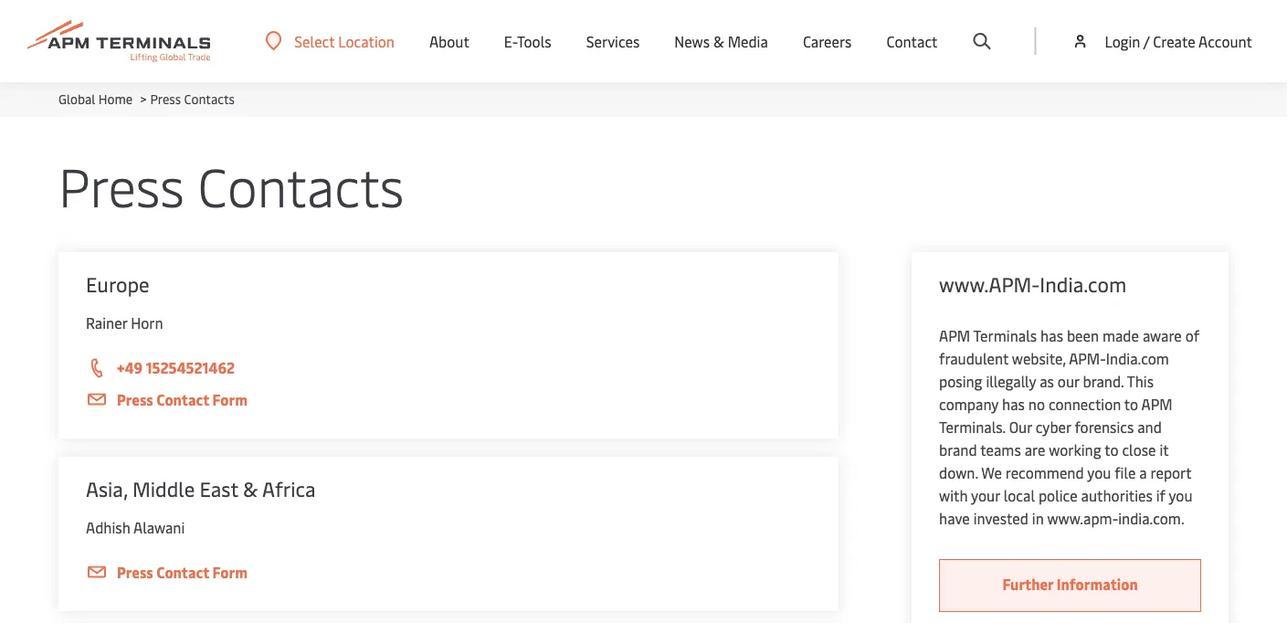 Task type: vqa. For each thing, say whether or not it's contained in the screenshot.
the health,
no



Task type: locate. For each thing, give the bounding box(es) containing it.
you left file
[[1088, 463, 1111, 482]]

0 vertical spatial press contact form link
[[86, 388, 811, 411]]

connection
[[1049, 394, 1121, 414]]

has down illegally
[[1002, 394, 1025, 414]]

1 horizontal spatial &
[[714, 31, 724, 51]]

1 vertical spatial to
[[1105, 440, 1119, 460]]

1 vertical spatial &
[[243, 475, 258, 502]]

1 vertical spatial you
[[1169, 486, 1193, 505]]

contact down +49 15254521462
[[156, 390, 209, 409]]

middle
[[133, 475, 195, 502]]

you right if
[[1169, 486, 1193, 505]]

file
[[1115, 463, 1136, 482]]

india.com
[[1040, 270, 1127, 297], [1106, 349, 1169, 368]]

1 vertical spatial apm
[[1142, 394, 1173, 414]]

adhish alawani
[[86, 518, 185, 537]]

e-
[[504, 31, 517, 51]]

apm terminals has been made aware of fraudulent website, apm-india.com posing illegally as our brand. this company has no connection to apm terminals. our cyber forensics and brand teams are working to close it down. we recommend you file a report with your local police authorities if you have invested in www.apm-india.com.
[[939, 326, 1200, 528]]

careers button
[[803, 0, 852, 82]]

it
[[1160, 440, 1169, 460]]

1 vertical spatial press contact form link
[[86, 561, 811, 584]]

you
[[1088, 463, 1111, 482], [1169, 486, 1193, 505]]

1 vertical spatial form
[[213, 562, 248, 582]]

india.com up been
[[1040, 270, 1127, 297]]

brand.
[[1083, 371, 1124, 391]]

apm
[[939, 326, 971, 345], [1142, 394, 1173, 414]]

press down +49
[[117, 390, 153, 409]]

has up the website,
[[1041, 326, 1064, 345]]

0 vertical spatial apm
[[939, 326, 971, 345]]

1 horizontal spatial apm
[[1142, 394, 1173, 414]]

in
[[1032, 509, 1044, 528]]

brand
[[939, 440, 977, 460]]

are
[[1025, 440, 1046, 460]]

information
[[1057, 574, 1138, 594]]

1 horizontal spatial has
[[1041, 326, 1064, 345]]

1 vertical spatial india.com
[[1106, 349, 1169, 368]]

global
[[58, 90, 95, 107]]

press down home
[[58, 148, 184, 220]]

15254521462
[[146, 358, 235, 377]]

fraudulent
[[939, 349, 1009, 368]]

www.apm-
[[1048, 509, 1119, 528]]

0 horizontal spatial &
[[243, 475, 258, 502]]

down.
[[939, 463, 978, 482]]

& right east
[[243, 475, 258, 502]]

alawani
[[133, 518, 185, 537]]

& right news
[[714, 31, 724, 51]]

services button
[[586, 0, 640, 82]]

india.com inside apm terminals has been made aware of fraudulent website, apm-india.com posing illegally as our brand. this company has no connection to apm terminals. our cyber forensics and brand teams are working to close it down. we recommend you file a report with your local police authorities if you have invested in www.apm-india.com.
[[1106, 349, 1169, 368]]

0 horizontal spatial you
[[1088, 463, 1111, 482]]

asia,
[[86, 475, 128, 502]]

close
[[1123, 440, 1156, 460]]

form down 15254521462
[[213, 390, 248, 409]]

0 vertical spatial has
[[1041, 326, 1064, 345]]

contacts
[[184, 90, 235, 107], [198, 148, 404, 220]]

press down adhish alawani
[[117, 562, 153, 582]]

0 vertical spatial form
[[213, 390, 248, 409]]

1 press contact form from the top
[[117, 390, 248, 409]]

further information
[[1003, 574, 1138, 594]]

press right '>'
[[150, 90, 181, 107]]

0 vertical spatial to
[[1125, 394, 1139, 414]]

we
[[982, 463, 1002, 482]]

0 vertical spatial contacts
[[184, 90, 235, 107]]

form
[[213, 390, 248, 409], [213, 562, 248, 582]]

press contact form down +49 15254521462
[[117, 390, 248, 409]]

recommend
[[1006, 463, 1084, 482]]

news & media
[[675, 31, 768, 51]]

1 vertical spatial press contact form
[[117, 562, 248, 582]]

0 vertical spatial contact
[[887, 31, 938, 51]]

www.apm-
[[939, 270, 1040, 297]]

account
[[1199, 31, 1253, 51]]

press contact form
[[117, 390, 248, 409], [117, 562, 248, 582]]

press contact form down alawani
[[117, 562, 248, 582]]

of
[[1186, 326, 1200, 345]]

about button
[[429, 0, 470, 82]]

further information link
[[939, 559, 1202, 612]]

terminals.
[[939, 417, 1006, 437]]

1 vertical spatial contact
[[156, 390, 209, 409]]

2 press contact form from the top
[[117, 562, 248, 582]]

been
[[1067, 326, 1099, 345]]

to down forensics
[[1105, 440, 1119, 460]]

apm up fraudulent
[[939, 326, 971, 345]]

0 vertical spatial &
[[714, 31, 724, 51]]

0 horizontal spatial apm
[[939, 326, 971, 345]]

press
[[150, 90, 181, 107], [58, 148, 184, 220], [117, 390, 153, 409], [117, 562, 153, 582]]

this
[[1127, 371, 1154, 391]]

asia, middle east & africa
[[86, 475, 316, 502]]

contact right careers dropdown button
[[887, 31, 938, 51]]

select location
[[294, 31, 395, 51]]

2 form from the top
[[213, 562, 248, 582]]

news & media button
[[675, 0, 768, 82]]

login / create account
[[1105, 31, 1253, 51]]

form down east
[[213, 562, 248, 582]]

/
[[1144, 31, 1150, 51]]

has
[[1041, 326, 1064, 345], [1002, 394, 1025, 414]]

your
[[971, 486, 1000, 505]]

press contact form link
[[86, 388, 811, 411], [86, 561, 811, 584]]

&
[[714, 31, 724, 51], [243, 475, 258, 502]]

0 vertical spatial india.com
[[1040, 270, 1127, 297]]

>
[[140, 90, 147, 107]]

aware
[[1143, 326, 1182, 345]]

apm up and
[[1142, 394, 1173, 414]]

contact button
[[887, 0, 938, 82]]

to down this
[[1125, 394, 1139, 414]]

website,
[[1012, 349, 1066, 368]]

0 vertical spatial press contact form
[[117, 390, 248, 409]]

and
[[1138, 417, 1162, 437]]

europe
[[86, 270, 150, 297]]

india.com up this
[[1106, 349, 1169, 368]]

1 vertical spatial has
[[1002, 394, 1025, 414]]

contact down alawani
[[156, 562, 209, 582]]

1 horizontal spatial to
[[1125, 394, 1139, 414]]

contact
[[887, 31, 938, 51], [156, 390, 209, 409], [156, 562, 209, 582]]

if
[[1157, 486, 1166, 505]]

cyber
[[1036, 417, 1071, 437]]



Task type: describe. For each thing, give the bounding box(es) containing it.
+49
[[117, 358, 143, 377]]

press contacts
[[58, 148, 404, 220]]

services
[[586, 31, 640, 51]]

rainer horn
[[86, 313, 163, 333]]

east
[[200, 475, 238, 502]]

www.apm-india.com
[[939, 270, 1127, 297]]

create
[[1153, 31, 1196, 51]]

media
[[728, 31, 768, 51]]

about
[[429, 31, 470, 51]]

location
[[338, 31, 395, 51]]

india.com.
[[1119, 509, 1185, 528]]

local
[[1004, 486, 1035, 505]]

+49 15254521462 link
[[86, 356, 811, 380]]

invested
[[974, 509, 1029, 528]]

0 vertical spatial you
[[1088, 463, 1111, 482]]

news
[[675, 31, 710, 51]]

working
[[1049, 440, 1102, 460]]

africa
[[262, 475, 316, 502]]

global home link
[[58, 90, 133, 107]]

login / create account link
[[1071, 0, 1253, 82]]

police
[[1039, 486, 1078, 505]]

forensics
[[1075, 417, 1134, 437]]

made
[[1103, 326, 1139, 345]]

apm-
[[1069, 349, 1106, 368]]

rainer
[[86, 313, 127, 333]]

our
[[1058, 371, 1080, 391]]

home
[[98, 90, 133, 107]]

2 vertical spatial contact
[[156, 562, 209, 582]]

1 form from the top
[[213, 390, 248, 409]]

0 horizontal spatial to
[[1105, 440, 1119, 460]]

as
[[1040, 371, 1054, 391]]

careers
[[803, 31, 852, 51]]

1 horizontal spatial you
[[1169, 486, 1193, 505]]

authorities
[[1082, 486, 1153, 505]]

no
[[1029, 394, 1045, 414]]

select
[[294, 31, 335, 51]]

e-tools button
[[504, 0, 552, 82]]

adhish
[[86, 518, 130, 537]]

company
[[939, 394, 999, 414]]

illegally
[[986, 371, 1036, 391]]

e-tools
[[504, 31, 552, 51]]

1 press contact form link from the top
[[86, 388, 811, 411]]

horn
[[131, 313, 163, 333]]

terminals
[[974, 326, 1037, 345]]

0 horizontal spatial has
[[1002, 394, 1025, 414]]

our
[[1009, 417, 1032, 437]]

2 press contact form link from the top
[[86, 561, 811, 584]]

further
[[1003, 574, 1054, 594]]

tools
[[517, 31, 552, 51]]

global home > press contacts
[[58, 90, 235, 107]]

login
[[1105, 31, 1141, 51]]

posing
[[939, 371, 983, 391]]

have
[[939, 509, 970, 528]]

a
[[1140, 463, 1147, 482]]

select location button
[[265, 31, 395, 51]]

& inside popup button
[[714, 31, 724, 51]]

+49 15254521462
[[117, 358, 235, 377]]

teams
[[981, 440, 1021, 460]]

with
[[939, 486, 968, 505]]

1 vertical spatial contacts
[[198, 148, 404, 220]]

report
[[1151, 463, 1192, 482]]



